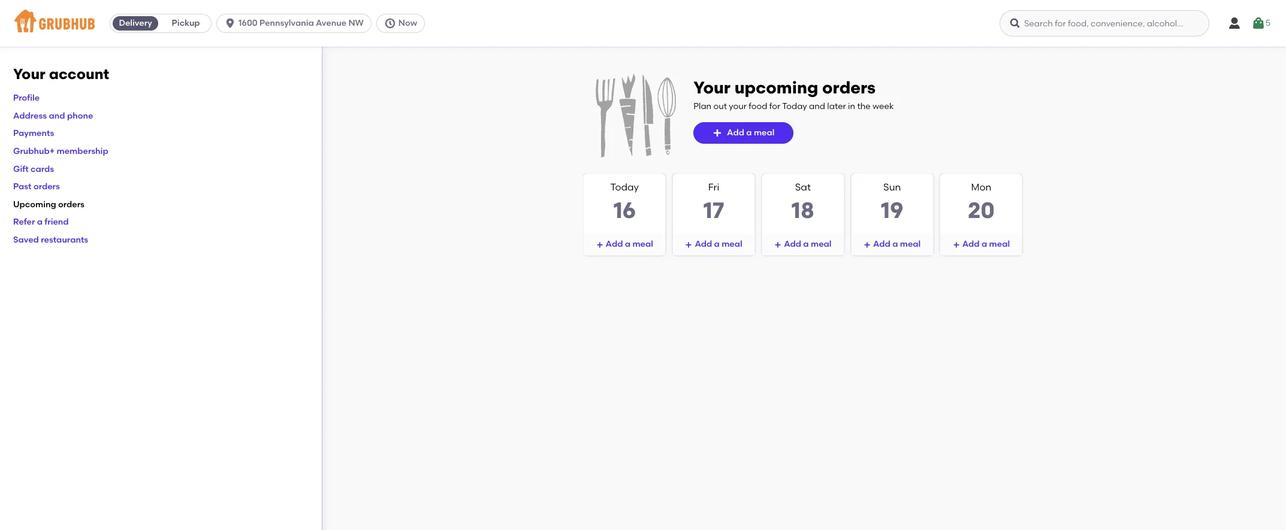 Task type: locate. For each thing, give the bounding box(es) containing it.
meal down 17
[[722, 239, 743, 249]]

add a meal down 16 in the top left of the page
[[606, 239, 654, 249]]

1 horizontal spatial and
[[809, 101, 826, 111]]

add down 19
[[874, 239, 891, 249]]

svg image
[[1228, 16, 1242, 31], [384, 17, 396, 29], [1010, 17, 1022, 29], [775, 242, 782, 249], [864, 242, 871, 249]]

sat 18
[[792, 182, 815, 223]]

add a meal down 19
[[874, 239, 921, 249]]

svg image
[[1252, 16, 1266, 31], [224, 17, 236, 29], [713, 128, 723, 138], [596, 242, 604, 249], [686, 242, 693, 249], [953, 242, 960, 249]]

upcoming orders link
[[13, 200, 84, 210]]

orders for past orders
[[34, 182, 60, 192]]

add a meal
[[727, 128, 775, 138], [606, 239, 654, 249], [695, 239, 743, 249], [784, 239, 832, 249], [874, 239, 921, 249], [963, 239, 1010, 249]]

a down '18'
[[804, 239, 809, 249]]

Search for food, convenience, alcohol... search field
[[1000, 10, 1210, 37]]

meal for 16
[[633, 239, 654, 249]]

1600 pennsylvania avenue nw
[[239, 18, 364, 28]]

orders up friend
[[58, 200, 84, 210]]

your up out
[[694, 77, 731, 98]]

orders up "in"
[[823, 77, 876, 98]]

meal for 18
[[811, 239, 832, 249]]

5
[[1266, 18, 1271, 28]]

and inside your upcoming orders plan out your food for today and later in the week
[[809, 101, 826, 111]]

and left phone
[[49, 111, 65, 121]]

and left later
[[809, 101, 826, 111]]

mon 20
[[968, 182, 995, 223]]

add a meal button for 18
[[763, 234, 844, 256]]

add a meal for 18
[[784, 239, 832, 249]]

add a meal button down 16 in the top left of the page
[[584, 234, 666, 256]]

a for 18
[[804, 239, 809, 249]]

1 horizontal spatial today
[[783, 101, 807, 111]]

add a meal down 17
[[695, 239, 743, 249]]

meal down the food
[[754, 128, 775, 138]]

delivery
[[119, 18, 152, 28]]

your for account
[[13, 65, 45, 83]]

svg image for 20 add a meal button
[[953, 242, 960, 249]]

today
[[783, 101, 807, 111], [611, 182, 639, 193]]

grubhub+ membership
[[13, 146, 108, 157]]

today 16
[[611, 182, 639, 223]]

account
[[49, 65, 109, 83]]

today right for at top right
[[783, 101, 807, 111]]

add a meal button down 17
[[673, 234, 755, 256]]

a down the food
[[747, 128, 752, 138]]

profile link
[[13, 93, 40, 103]]

0 horizontal spatial your
[[13, 65, 45, 83]]

add a meal button down 19
[[852, 234, 933, 256]]

1 vertical spatial orders
[[34, 182, 60, 192]]

membership
[[57, 146, 108, 157]]

add for 17
[[695, 239, 712, 249]]

meal down 20
[[990, 239, 1010, 249]]

a down 17
[[714, 239, 720, 249]]

your upcoming orders plan out your food for today and later in the week
[[694, 77, 894, 111]]

add a meal for 17
[[695, 239, 743, 249]]

today up 16 in the top left of the page
[[611, 182, 639, 193]]

past orders link
[[13, 182, 60, 192]]

svg image for add a meal button corresponding to 16
[[596, 242, 604, 249]]

a for 19
[[893, 239, 898, 249]]

add a meal button down '18'
[[763, 234, 844, 256]]

add a meal down 20
[[963, 239, 1010, 249]]

address and phone link
[[13, 111, 93, 121]]

past orders
[[13, 182, 60, 192]]

phone
[[67, 111, 93, 121]]

grubhub+
[[13, 146, 55, 157]]

a
[[747, 128, 752, 138], [37, 217, 43, 227], [625, 239, 631, 249], [714, 239, 720, 249], [804, 239, 809, 249], [893, 239, 898, 249], [982, 239, 988, 249]]

your inside your upcoming orders plan out your food for today and later in the week
[[694, 77, 731, 98]]

orders up 'upcoming orders' link
[[34, 182, 60, 192]]

your
[[13, 65, 45, 83], [694, 77, 731, 98]]

0 vertical spatial today
[[783, 101, 807, 111]]

fri
[[709, 182, 720, 193]]

gift cards link
[[13, 164, 54, 174]]

meal
[[754, 128, 775, 138], [633, 239, 654, 249], [722, 239, 743, 249], [811, 239, 832, 249], [900, 239, 921, 249], [990, 239, 1010, 249]]

fri 17
[[704, 182, 725, 223]]

pickup
[[172, 18, 200, 28]]

add down 16 in the top left of the page
[[606, 239, 623, 249]]

add for 18
[[784, 239, 802, 249]]

add
[[727, 128, 745, 138], [606, 239, 623, 249], [695, 239, 712, 249], [784, 239, 802, 249], [874, 239, 891, 249], [963, 239, 980, 249]]

meal down 16 in the top left of the page
[[633, 239, 654, 249]]

a down 19
[[893, 239, 898, 249]]

1600
[[239, 18, 258, 28]]

19
[[881, 197, 904, 223]]

your up profile link
[[13, 65, 45, 83]]

0 vertical spatial orders
[[823, 77, 876, 98]]

add a meal for 20
[[963, 239, 1010, 249]]

svg image for add a meal button underneath your
[[713, 128, 723, 138]]

0 horizontal spatial today
[[611, 182, 639, 193]]

upcoming
[[13, 200, 56, 210]]

add a meal button down 20
[[941, 234, 1023, 256]]

meal for 19
[[900, 239, 921, 249]]

a for 17
[[714, 239, 720, 249]]

avenue
[[316, 18, 347, 28]]

add down 20
[[963, 239, 980, 249]]

and
[[809, 101, 826, 111], [49, 111, 65, 121]]

cards
[[31, 164, 54, 174]]

orders
[[823, 77, 876, 98], [34, 182, 60, 192], [58, 200, 84, 210]]

your
[[729, 101, 747, 111]]

later
[[828, 101, 846, 111]]

svg image for 5 button
[[1252, 16, 1266, 31]]

a down 20
[[982, 239, 988, 249]]

a down 16 in the top left of the page
[[625, 239, 631, 249]]

add a meal button
[[694, 122, 794, 144], [584, 234, 666, 256], [673, 234, 755, 256], [763, 234, 844, 256], [852, 234, 933, 256], [941, 234, 1023, 256]]

past
[[13, 182, 32, 192]]

your for upcoming
[[694, 77, 731, 98]]

add down '18'
[[784, 239, 802, 249]]

1600 pennsylvania avenue nw button
[[217, 14, 376, 33]]

a for 16
[[625, 239, 631, 249]]

1 horizontal spatial your
[[694, 77, 731, 98]]

refer a friend
[[13, 217, 69, 227]]

add a meal down the food
[[727, 128, 775, 138]]

meal down 19
[[900, 239, 921, 249]]

2 vertical spatial orders
[[58, 200, 84, 210]]

add a meal down '18'
[[784, 239, 832, 249]]

svg image inside 5 button
[[1252, 16, 1266, 31]]

meal down '18'
[[811, 239, 832, 249]]

grubhub+ membership link
[[13, 146, 108, 157]]

add down 17
[[695, 239, 712, 249]]

orders inside your upcoming orders plan out your food for today and later in the week
[[823, 77, 876, 98]]

out
[[714, 101, 727, 111]]



Task type: describe. For each thing, give the bounding box(es) containing it.
add a meal for 16
[[606, 239, 654, 249]]

profile
[[13, 93, 40, 103]]

20
[[968, 197, 995, 223]]

now button
[[376, 14, 430, 33]]

restaurants
[[41, 235, 88, 245]]

for
[[770, 101, 781, 111]]

a right refer
[[37, 217, 43, 227]]

mon
[[972, 182, 992, 193]]

refer a friend link
[[13, 217, 69, 227]]

address and phone
[[13, 111, 93, 121]]

add down your
[[727, 128, 745, 138]]

meal for 17
[[722, 239, 743, 249]]

the
[[858, 101, 871, 111]]

17
[[704, 197, 725, 223]]

pickup button
[[161, 14, 211, 33]]

add for 19
[[874, 239, 891, 249]]

delivery button
[[110, 14, 161, 33]]

payments link
[[13, 129, 54, 139]]

meal for 20
[[990, 239, 1010, 249]]

1 vertical spatial today
[[611, 182, 639, 193]]

refer
[[13, 217, 35, 227]]

saved restaurants
[[13, 235, 88, 245]]

0 horizontal spatial and
[[49, 111, 65, 121]]

gift cards
[[13, 164, 54, 174]]

nw
[[349, 18, 364, 28]]

a for 20
[[982, 239, 988, 249]]

gift
[[13, 164, 29, 174]]

upcoming orders
[[13, 200, 84, 210]]

payments
[[13, 129, 54, 139]]

add a meal button for 16
[[584, 234, 666, 256]]

add for 20
[[963, 239, 980, 249]]

main navigation navigation
[[0, 0, 1287, 47]]

svg image for add a meal button for 17
[[686, 242, 693, 249]]

now
[[399, 18, 417, 28]]

plan
[[694, 101, 712, 111]]

sun 19
[[881, 182, 904, 223]]

week
[[873, 101, 894, 111]]

18
[[792, 197, 815, 223]]

saved restaurants link
[[13, 235, 88, 245]]

16
[[614, 197, 636, 223]]

add a meal button for 20
[[941, 234, 1023, 256]]

svg image inside now button
[[384, 17, 396, 29]]

today inside your upcoming orders plan out your food for today and later in the week
[[783, 101, 807, 111]]

pennsylvania
[[260, 18, 314, 28]]

address
[[13, 111, 47, 121]]

5 button
[[1252, 13, 1271, 34]]

add a meal button for 19
[[852, 234, 933, 256]]

svg image inside 1600 pennsylvania avenue nw button
[[224, 17, 236, 29]]

add a meal for 19
[[874, 239, 921, 249]]

your account
[[13, 65, 109, 83]]

add a meal button for 17
[[673, 234, 755, 256]]

saved
[[13, 235, 39, 245]]

sat
[[795, 182, 811, 193]]

sun
[[884, 182, 901, 193]]

in
[[848, 101, 856, 111]]

friend
[[45, 217, 69, 227]]

add for 16
[[606, 239, 623, 249]]

food
[[749, 101, 768, 111]]

upcoming
[[735, 77, 819, 98]]

add a meal button down your
[[694, 122, 794, 144]]

orders for upcoming orders
[[58, 200, 84, 210]]



Task type: vqa. For each thing, say whether or not it's contained in the screenshot.
the bottom Sellers
no



